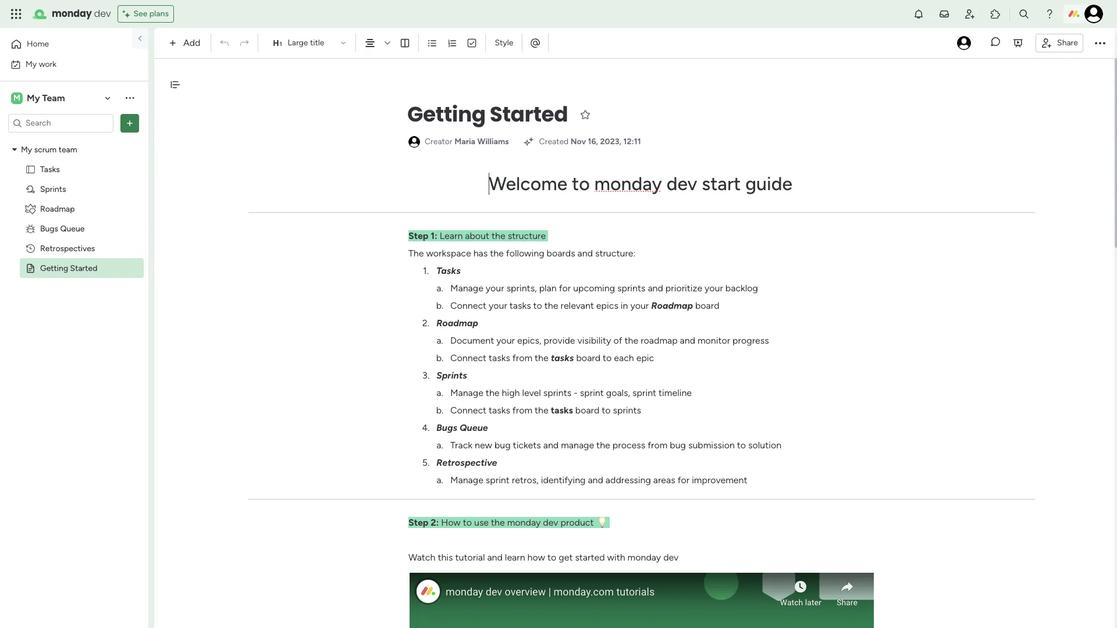 Task type: vqa. For each thing, say whether or not it's contained in the screenshot.
WORK
yes



Task type: describe. For each thing, give the bounding box(es) containing it.
1
[[423, 265, 427, 277]]

home button
[[7, 35, 125, 54]]

how
[[441, 518, 461, 529]]

retrospectives
[[40, 244, 95, 254]]

plan
[[539, 283, 557, 294]]

about
[[465, 231, 490, 242]]

style button
[[490, 33, 519, 53]]

in
[[621, 300, 628, 311]]

1 .
[[423, 265, 429, 277]]

1 horizontal spatial sprint
[[580, 388, 604, 399]]

connect for connect tasks from the tasks board to each epic
[[451, 353, 487, 364]]

1 vertical spatial getting started
[[40, 263, 97, 273]]

getting started inside field
[[407, 100, 568, 129]]

welcome
[[489, 173, 568, 195]]

the down level on the left of the page
[[535, 405, 549, 416]]

step 1: learn about the structure
[[409, 231, 548, 242]]

checklist image
[[467, 38, 478, 48]]

. for roadmap
[[428, 318, 430, 329]]

your for manage your sprints, plan for upcoming sprints and prioritize your backlog
[[486, 283, 505, 294]]

4 .
[[422, 423, 430, 434]]

epics,
[[517, 335, 542, 346]]

2:
[[431, 518, 439, 529]]

use
[[474, 518, 489, 529]]

share
[[1058, 38, 1079, 47]]

with
[[607, 552, 626, 563]]

2
[[423, 318, 428, 329]]

bulleted list image
[[428, 38, 438, 48]]

structure
[[508, 231, 546, 242]]

created
[[539, 137, 569, 147]]

started
[[575, 552, 605, 563]]

1 horizontal spatial bugs queue
[[437, 423, 488, 434]]

1:
[[431, 231, 438, 242]]

each
[[614, 353, 634, 364]]

a for track new bug tickets and manage the process from bug submission to solution
[[437, 440, 441, 451]]

boards
[[547, 248, 575, 259]]

2023,
[[600, 137, 622, 147]]

the
[[409, 248, 424, 259]]

product
[[561, 518, 594, 529]]

2 horizontal spatial roadmap
[[652, 300, 693, 311]]

add to favorites image
[[580, 109, 592, 120]]

level
[[522, 388, 541, 399]]

add
[[183, 37, 201, 48]]

my for my team
[[27, 92, 40, 103]]

home
[[27, 39, 49, 49]]

your for document your epics, provide visibility of the roadmap and monitor progress
[[497, 335, 515, 346]]

a . for manage sprint retros, identifying and addressing areas for improvement
[[437, 475, 443, 486]]

track new bug tickets and manage the process from bug submission to solution
[[451, 440, 782, 451]]

workspace options image
[[124, 92, 136, 104]]

identifying
[[541, 475, 586, 486]]

. for sprints
[[428, 370, 430, 381]]

monitor
[[698, 335, 731, 346]]

of
[[614, 335, 623, 346]]

Search in workspace field
[[24, 116, 97, 130]]

m
[[13, 93, 20, 103]]

b for connect tasks from the tasks board to each epic
[[436, 353, 442, 364]]

select product image
[[10, 8, 22, 20]]

see plans
[[134, 9, 169, 19]]

watch
[[409, 552, 436, 563]]

3
[[423, 370, 428, 381]]

and left monitor
[[680, 335, 696, 346]]

the workspace has the following boards and structure:
[[409, 248, 636, 259]]

to left use at the bottom left of page
[[463, 518, 472, 529]]

following
[[506, 248, 545, 259]]

structure:
[[595, 248, 636, 259]]

the right about
[[492, 231, 506, 242]]

monday down 12:11
[[595, 173, 662, 195]]

apps image
[[990, 8, 1002, 20]]

and left prioritize
[[648, 283, 664, 294]]

board for board to each epic
[[577, 353, 601, 364]]

how
[[528, 552, 546, 563]]

large title
[[288, 38, 325, 48]]

solution
[[749, 440, 782, 451]]

learn
[[440, 231, 463, 242]]

numbered list image
[[447, 38, 458, 48]]

notifications image
[[913, 8, 925, 20]]

share button
[[1036, 33, 1084, 52]]

step 2: how to use the monday dev product 💡
[[409, 518, 610, 529]]

dev left see at top left
[[94, 7, 111, 20]]

tasks down provide
[[551, 353, 574, 364]]

0 vertical spatial tasks
[[40, 164, 60, 174]]

a for manage sprint retros, identifying and addressing areas for improvement
[[437, 475, 441, 486]]

start
[[702, 173, 741, 195]]

prioritize
[[666, 283, 703, 294]]

retrospective
[[437, 458, 497, 469]]

your left backlog
[[705, 283, 724, 294]]

b . for connect tasks from the tasks board to each epic
[[436, 353, 444, 364]]

caret down image
[[12, 146, 17, 154]]

tasks down manage the high level sprints - sprint goals, sprint timeline
[[551, 405, 573, 416]]

high
[[502, 388, 520, 399]]

submission
[[689, 440, 735, 451]]

step for step 2: how to use the monday dev product 💡
[[409, 518, 429, 529]]

to down goals,
[[602, 405, 611, 416]]

and right boards
[[578, 248, 593, 259]]

b for connect tasks from the tasks board to sprints
[[436, 405, 442, 416]]

connect tasks from the tasks board to sprints
[[451, 405, 641, 416]]

1 vertical spatial tasks
[[437, 265, 461, 277]]

board for board to sprints
[[576, 405, 600, 416]]

work
[[39, 59, 57, 69]]

b for connect your tasks to the relevant epics in your roadmap board
[[436, 300, 442, 311]]

2 .
[[423, 318, 430, 329]]

b . for connect your tasks to the relevant epics in your roadmap board
[[436, 300, 444, 311]]

connect for connect tasks from the tasks board to sprints
[[451, 405, 487, 416]]

a . for manage your sprints, plan for upcoming sprints and prioritize your backlog
[[437, 283, 443, 294]]

large
[[288, 38, 308, 48]]

your for connect your tasks to the relevant epics in your roadmap board
[[489, 300, 508, 311]]

16,
[[588, 137, 599, 147]]

nov
[[571, 137, 586, 147]]

workspace selection element
[[11, 91, 67, 105]]

visibility
[[578, 335, 611, 346]]

workspace image
[[11, 92, 23, 104]]

my for my work
[[26, 59, 37, 69]]

retros,
[[512, 475, 539, 486]]

0 horizontal spatial bugs
[[40, 224, 58, 234]]

search everything image
[[1019, 8, 1030, 20]]

3 .
[[423, 370, 430, 381]]

. for document your epics, provide visibility of the roadmap and monitor progress
[[441, 335, 443, 346]]

goals,
[[606, 388, 631, 399]]

manage for manage sprint retros, identifying and addressing areas for improvement
[[451, 475, 484, 486]]

team
[[59, 145, 77, 155]]

tasks down "document"
[[489, 353, 510, 364]]

connect tasks from the tasks board to each epic
[[451, 353, 654, 364]]

1 vertical spatial started
[[70, 263, 97, 273]]

my for my scrum team
[[21, 145, 32, 155]]

tasks down 'high'
[[489, 405, 510, 416]]

the left 'high'
[[486, 388, 500, 399]]

0 horizontal spatial sprint
[[486, 475, 510, 486]]

and right identifying
[[588, 475, 604, 486]]

creator maria williams
[[425, 137, 509, 147]]

your right in
[[631, 300, 649, 311]]

connect your tasks to the relevant epics in your roadmap board
[[451, 300, 720, 311]]

watch this tutorial and learn how to get started with monday dev
[[409, 552, 679, 563]]

process
[[613, 440, 646, 451]]

the right has
[[490, 248, 504, 259]]

document
[[451, 335, 494, 346]]



Task type: locate. For each thing, give the bounding box(es) containing it.
0 horizontal spatial sprints
[[40, 184, 66, 194]]

options image
[[124, 117, 136, 129]]

2 vertical spatial connect
[[451, 405, 487, 416]]

3 connect from the top
[[451, 405, 487, 416]]

getting started down retrospectives
[[40, 263, 97, 273]]

1 vertical spatial my
[[27, 92, 40, 103]]

list box containing my scrum team
[[0, 137, 148, 435]]

epic
[[637, 353, 654, 364]]

roadmap up retrospectives
[[40, 204, 75, 214]]

1 horizontal spatial bug
[[670, 440, 686, 451]]

3 manage from the top
[[451, 475, 484, 486]]

mention image
[[530, 37, 542, 49]]

💡
[[596, 518, 608, 529]]

3 a . from the top
[[437, 388, 443, 399]]

public board image
[[25, 263, 36, 274]]

0 vertical spatial connect
[[451, 300, 487, 311]]

manage for manage the high level sprints - sprint goals, sprint timeline
[[451, 388, 484, 399]]

sprints
[[40, 184, 66, 194], [437, 370, 467, 381]]

help image
[[1044, 8, 1056, 20]]

2 vertical spatial from
[[648, 440, 668, 451]]

from down level on the left of the page
[[513, 405, 533, 416]]

1 vertical spatial sprints
[[437, 370, 467, 381]]

provide
[[544, 335, 575, 346]]

track
[[451, 440, 473, 451]]

roadmap
[[641, 335, 678, 346]]

0 vertical spatial board
[[696, 300, 720, 311]]

invite members image
[[965, 8, 976, 20]]

2 b . from the top
[[436, 353, 444, 364]]

areas
[[654, 475, 676, 486]]

0 horizontal spatial bug
[[495, 440, 511, 451]]

1 vertical spatial connect
[[451, 353, 487, 364]]

this
[[438, 552, 453, 563]]

getting started
[[407, 100, 568, 129], [40, 263, 97, 273]]

getting started up williams
[[407, 100, 568, 129]]

queue up new
[[460, 423, 488, 434]]

sprints
[[618, 283, 646, 294], [544, 388, 572, 399], [613, 405, 641, 416]]

a for manage the high level sprints - sprint goals, sprint timeline
[[437, 388, 441, 399]]

1 horizontal spatial bugs
[[437, 423, 458, 434]]

0 vertical spatial queue
[[60, 224, 85, 234]]

tasks down workspace
[[437, 265, 461, 277]]

2 horizontal spatial sprint
[[633, 388, 657, 399]]

your
[[486, 283, 505, 294], [705, 283, 724, 294], [489, 300, 508, 311], [631, 300, 649, 311], [497, 335, 515, 346]]

bugs queue
[[40, 224, 85, 234], [437, 423, 488, 434]]

v2 ellipsis image
[[1096, 36, 1106, 51]]

creator
[[425, 137, 453, 147]]

3 a from the top
[[437, 388, 441, 399]]

. for track new bug tickets and manage the process from bug submission to solution
[[441, 440, 443, 451]]

0 vertical spatial for
[[559, 283, 571, 294]]

1 horizontal spatial started
[[490, 100, 568, 129]]

Getting Started field
[[405, 100, 571, 130]]

1 horizontal spatial getting started
[[407, 100, 568, 129]]

5 a . from the top
[[437, 475, 443, 486]]

dev right with
[[664, 552, 679, 563]]

2 manage from the top
[[451, 388, 484, 399]]

bug left submission
[[670, 440, 686, 451]]

3 b from the top
[[436, 405, 442, 416]]

step for step 1: learn about the structure
[[409, 231, 429, 242]]

your left epics, at left bottom
[[497, 335, 515, 346]]

0 horizontal spatial roadmap
[[40, 204, 75, 214]]

board down prioritize
[[696, 300, 720, 311]]

1 connect from the top
[[451, 300, 487, 311]]

1 vertical spatial bugs queue
[[437, 423, 488, 434]]

b . for connect tasks from the tasks board to sprints
[[436, 405, 444, 416]]

to left solution in the right bottom of the page
[[737, 440, 746, 451]]

a for manage your sprints, plan for upcoming sprints and prioritize your backlog
[[437, 283, 441, 294]]

1 vertical spatial board
[[577, 353, 601, 364]]

2 vertical spatial roadmap
[[437, 318, 478, 329]]

getting right public board icon
[[40, 263, 68, 273]]

layout image
[[400, 38, 411, 48]]

title
[[310, 38, 325, 48]]

monday right with
[[628, 552, 661, 563]]

. for retrospective
[[428, 458, 430, 469]]

1 vertical spatial getting
[[40, 263, 68, 273]]

12:11
[[624, 137, 641, 147]]

1 vertical spatial bugs
[[437, 423, 458, 434]]

learn
[[505, 552, 525, 563]]

your left sprints, at the top of the page
[[486, 283, 505, 294]]

for right plan
[[559, 283, 571, 294]]

add button
[[165, 34, 208, 52]]

the left process
[[597, 440, 611, 451]]

1 horizontal spatial tasks
[[437, 265, 461, 277]]

0 horizontal spatial tasks
[[40, 164, 60, 174]]

board down -
[[576, 405, 600, 416]]

the right use at the bottom left of page
[[491, 518, 505, 529]]

5 .
[[422, 458, 430, 469]]

from down epics, at left bottom
[[513, 353, 533, 364]]

from right process
[[648, 440, 668, 451]]

list box
[[0, 137, 148, 435]]

tasks right public board image
[[40, 164, 60, 174]]

monday dev
[[52, 7, 111, 20]]

to
[[572, 173, 590, 195], [534, 300, 542, 311], [603, 353, 612, 364], [602, 405, 611, 416], [737, 440, 746, 451], [463, 518, 472, 529], [548, 552, 557, 563]]

2 vertical spatial manage
[[451, 475, 484, 486]]

1 bug from the left
[[495, 440, 511, 451]]

1 horizontal spatial roadmap
[[437, 318, 478, 329]]

0 vertical spatial sprints
[[40, 184, 66, 194]]

started inside field
[[490, 100, 568, 129]]

maria
[[455, 137, 476, 147]]

tasks
[[40, 164, 60, 174], [437, 265, 461, 277]]

0 horizontal spatial queue
[[60, 224, 85, 234]]

connect up "document"
[[451, 300, 487, 311]]

1 vertical spatial from
[[513, 405, 533, 416]]

step
[[409, 231, 429, 242], [409, 518, 429, 529]]

step left 1:
[[409, 231, 429, 242]]

board activity image
[[958, 36, 972, 50]]

to down plan
[[534, 300, 542, 311]]

0 horizontal spatial bugs queue
[[40, 224, 85, 234]]

manage the high level sprints - sprint goals, sprint timeline
[[451, 388, 692, 399]]

1 step from the top
[[409, 231, 429, 242]]

workspace
[[426, 248, 471, 259]]

5 a from the top
[[437, 475, 441, 486]]

bugs queue up retrospectives
[[40, 224, 85, 234]]

dev left start
[[667, 173, 698, 195]]

tasks
[[510, 300, 531, 311], [489, 353, 510, 364], [551, 353, 574, 364], [489, 405, 510, 416], [551, 405, 573, 416]]

4 a . from the top
[[437, 440, 443, 451]]

document your epics, provide visibility of the roadmap and monitor progress
[[451, 335, 769, 346]]

williams
[[478, 137, 509, 147]]

. for manage your sprints, plan for upcoming sprints and prioritize your backlog
[[441, 283, 443, 294]]

1 b . from the top
[[436, 300, 444, 311]]

manage your sprints, plan for upcoming sprints and prioritize your backlog
[[451, 283, 759, 294]]

a . for track new bug tickets and manage the process from bug submission to solution
[[437, 440, 443, 451]]

. for tasks
[[427, 265, 429, 277]]

public board image
[[25, 164, 36, 175]]

0 vertical spatial step
[[409, 231, 429, 242]]

step left 2:
[[409, 518, 429, 529]]

3 b . from the top
[[436, 405, 444, 416]]

to left "get"
[[548, 552, 557, 563]]

0 vertical spatial roadmap
[[40, 204, 75, 214]]

1 vertical spatial b .
[[436, 353, 444, 364]]

sprints right 3 .
[[437, 370, 467, 381]]

my inside button
[[26, 59, 37, 69]]

the down epics, at left bottom
[[535, 353, 549, 364]]

plans
[[149, 9, 169, 19]]

a . for manage the high level sprints - sprint goals, sprint timeline
[[437, 388, 443, 399]]

2 connect from the top
[[451, 353, 487, 364]]

1 vertical spatial b
[[436, 353, 442, 364]]

guide
[[746, 173, 793, 195]]

to left the each
[[603, 353, 612, 364]]

manage down retrospective
[[451, 475, 484, 486]]

to down nov
[[572, 173, 590, 195]]

for
[[559, 283, 571, 294], [678, 475, 690, 486]]

0 vertical spatial from
[[513, 353, 533, 364]]

connect for connect your tasks to the relevant epics in your roadmap board
[[451, 300, 487, 311]]

started down retrospectives
[[70, 263, 97, 273]]

1 manage from the top
[[451, 283, 484, 294]]

1 vertical spatial sprints
[[544, 388, 572, 399]]

tasks down sprints, at the top of the page
[[510, 300, 531, 311]]

0 horizontal spatial getting started
[[40, 263, 97, 273]]

my scrum team
[[21, 145, 77, 155]]

sprints up in
[[618, 283, 646, 294]]

a for document your epics, provide visibility of the roadmap and monitor progress
[[437, 335, 441, 346]]

. for bugs queue
[[428, 423, 430, 434]]

a .
[[437, 283, 443, 294], [437, 335, 443, 346], [437, 388, 443, 399], [437, 440, 443, 451], [437, 475, 443, 486]]

sprints down goals,
[[613, 405, 641, 416]]

team
[[42, 92, 65, 103]]

my right workspace image
[[27, 92, 40, 103]]

manage for manage your sprints, plan for upcoming sprints and prioritize your backlog
[[451, 283, 484, 294]]

. for manage the high level sprints - sprint goals, sprint timeline
[[441, 388, 443, 399]]

0 vertical spatial sprints
[[618, 283, 646, 294]]

4 a from the top
[[437, 440, 441, 451]]

getting
[[407, 100, 486, 129], [40, 263, 68, 273]]

see plans button
[[118, 5, 174, 23]]

0 vertical spatial started
[[490, 100, 568, 129]]

2 vertical spatial my
[[21, 145, 32, 155]]

0 horizontal spatial for
[[559, 283, 571, 294]]

maria williams image
[[1085, 5, 1104, 23]]

your down sprints, at the top of the page
[[489, 300, 508, 311]]

improvement
[[692, 475, 748, 486]]

my right caret down icon
[[21, 145, 32, 155]]

get
[[559, 552, 573, 563]]

0 vertical spatial b
[[436, 300, 442, 311]]

from for board to each epic
[[513, 353, 533, 364]]

queue up retrospectives
[[60, 224, 85, 234]]

0 horizontal spatial getting
[[40, 263, 68, 273]]

1 vertical spatial step
[[409, 518, 429, 529]]

bugs right 4 .
[[437, 423, 458, 434]]

the down plan
[[545, 300, 559, 311]]

-
[[574, 388, 578, 399]]

backlog
[[726, 283, 759, 294]]

tutorial
[[455, 552, 485, 563]]

monday
[[52, 7, 92, 20], [595, 173, 662, 195], [507, 518, 541, 529], [628, 552, 661, 563]]

0 vertical spatial my
[[26, 59, 37, 69]]

relevant
[[561, 300, 594, 311]]

and right tickets
[[544, 440, 559, 451]]

started up created
[[490, 100, 568, 129]]

0 vertical spatial getting started
[[407, 100, 568, 129]]

roadmap up "document"
[[437, 318, 478, 329]]

my left work
[[26, 59, 37, 69]]

2 step from the top
[[409, 518, 429, 529]]

timeline
[[659, 388, 692, 399]]

2 a . from the top
[[437, 335, 443, 346]]

roadmap
[[40, 204, 75, 214], [652, 300, 693, 311], [437, 318, 478, 329]]

1 horizontal spatial for
[[678, 475, 690, 486]]

bugs queue up track
[[437, 423, 488, 434]]

queue
[[60, 224, 85, 234], [460, 423, 488, 434]]

2 b from the top
[[436, 353, 442, 364]]

0 vertical spatial bugs queue
[[40, 224, 85, 234]]

from for board to sprints
[[513, 405, 533, 416]]

my work button
[[7, 55, 125, 74]]

1 vertical spatial roadmap
[[652, 300, 693, 311]]

bug right new
[[495, 440, 511, 451]]

sprint right -
[[580, 388, 604, 399]]

sprints down my scrum team
[[40, 184, 66, 194]]

1 horizontal spatial queue
[[460, 423, 488, 434]]

dev left product
[[543, 518, 559, 529]]

monday up home button
[[52, 7, 92, 20]]

my work
[[26, 59, 57, 69]]

the right of
[[625, 335, 639, 346]]

getting up creator
[[407, 100, 486, 129]]

started
[[490, 100, 568, 129], [70, 263, 97, 273]]

roadmap down prioritize
[[652, 300, 693, 311]]

my
[[26, 59, 37, 69], [27, 92, 40, 103], [21, 145, 32, 155]]

upcoming
[[573, 283, 615, 294]]

. for manage sprint retros, identifying and addressing areas for improvement
[[441, 475, 443, 486]]

4
[[422, 423, 428, 434]]

board down visibility
[[577, 353, 601, 364]]

1 a from the top
[[437, 283, 441, 294]]

2 bug from the left
[[670, 440, 686, 451]]

1 b from the top
[[436, 300, 442, 311]]

manage
[[451, 283, 484, 294], [451, 388, 484, 399], [451, 475, 484, 486]]

connect up track
[[451, 405, 487, 416]]

1 vertical spatial queue
[[460, 423, 488, 434]]

my team
[[27, 92, 65, 103]]

sprint left retros,
[[486, 475, 510, 486]]

1 vertical spatial manage
[[451, 388, 484, 399]]

2 vertical spatial board
[[576, 405, 600, 416]]

0 vertical spatial b .
[[436, 300, 444, 311]]

new
[[475, 440, 492, 451]]

a . for document your epics, provide visibility of the roadmap and monitor progress
[[437, 335, 443, 346]]

and
[[578, 248, 593, 259], [648, 283, 664, 294], [680, 335, 696, 346], [544, 440, 559, 451], [588, 475, 604, 486], [487, 552, 503, 563]]

bugs up retrospectives
[[40, 224, 58, 234]]

tickets
[[513, 440, 541, 451]]

getting inside field
[[407, 100, 486, 129]]

0 vertical spatial getting
[[407, 100, 486, 129]]

welcome to monday dev start guide
[[489, 173, 793, 195]]

0 horizontal spatial started
[[70, 263, 97, 273]]

b .
[[436, 300, 444, 311], [436, 353, 444, 364], [436, 405, 444, 416]]

from
[[513, 353, 533, 364], [513, 405, 533, 416], [648, 440, 668, 451]]

manage sprint retros, identifying and addressing areas for improvement
[[451, 475, 748, 486]]

0 vertical spatial bugs
[[40, 224, 58, 234]]

connect down "document"
[[451, 353, 487, 364]]

sprints,
[[507, 283, 537, 294]]

style
[[495, 38, 514, 48]]

for right areas
[[678, 475, 690, 486]]

monday up learn
[[507, 518, 541, 529]]

sprints left -
[[544, 388, 572, 399]]

1 vertical spatial for
[[678, 475, 690, 486]]

2 vertical spatial b .
[[436, 405, 444, 416]]

0 vertical spatial manage
[[451, 283, 484, 294]]

1 horizontal spatial sprints
[[437, 370, 467, 381]]

5
[[422, 458, 428, 469]]

2 a from the top
[[437, 335, 441, 346]]

manage left 'high'
[[451, 388, 484, 399]]

addressing
[[606, 475, 651, 486]]

and left learn
[[487, 552, 503, 563]]

sprint right goals,
[[633, 388, 657, 399]]

inbox image
[[939, 8, 951, 20]]

option
[[0, 139, 148, 141]]

scrum
[[34, 145, 57, 155]]

2 vertical spatial sprints
[[613, 405, 641, 416]]

created nov 16, 2023, 12:11
[[539, 137, 641, 147]]

the
[[492, 231, 506, 242], [490, 248, 504, 259], [545, 300, 559, 311], [625, 335, 639, 346], [535, 353, 549, 364], [486, 388, 500, 399], [535, 405, 549, 416], [597, 440, 611, 451], [491, 518, 505, 529]]

manage down has
[[451, 283, 484, 294]]

my inside workspace selection element
[[27, 92, 40, 103]]

1 a . from the top
[[437, 283, 443, 294]]

2 vertical spatial b
[[436, 405, 442, 416]]

1 horizontal spatial getting
[[407, 100, 486, 129]]



